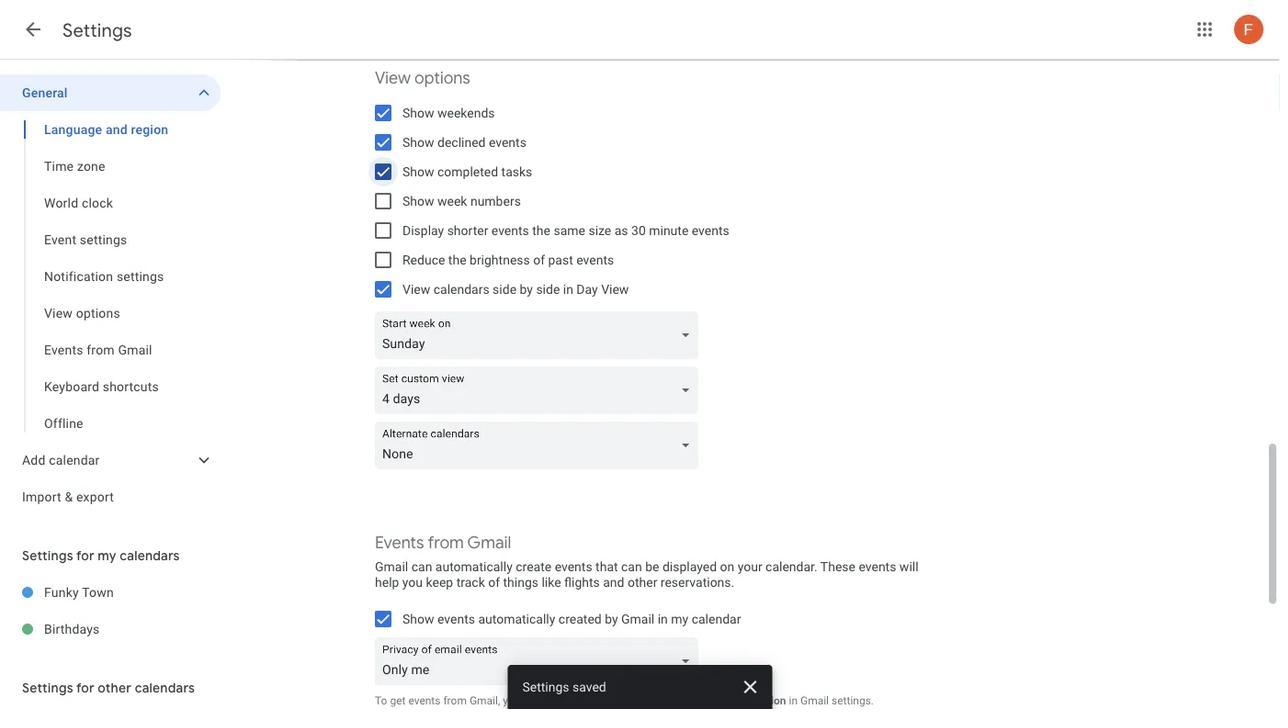 Task type: describe. For each thing, give the bounding box(es) containing it.
1 can from the left
[[411, 560, 432, 575]]

minute
[[649, 223, 689, 238]]

other inside the events from gmail gmail can automatically create events that can be displayed on your calendar. these events will help you keep track of things like flights and other reservations.
[[628, 575, 657, 590]]

view options inside group
[[44, 306, 120, 321]]

1 horizontal spatial options
[[415, 68, 470, 89]]

keyboard
[[44, 379, 99, 394]]

keep
[[426, 575, 453, 590]]

shorter
[[447, 223, 488, 238]]

settings for my calendars
[[22, 548, 180, 564]]

view right day
[[601, 282, 629, 297]]

events for events from gmail gmail can automatically create events that can be displayed on your calendar. these events will help you keep track of things like flights and other reservations.
[[375, 533, 424, 554]]

for for other
[[76, 680, 94, 697]]

time
[[44, 159, 74, 174]]

add calendar
[[22, 453, 100, 468]]

events from gmail gmail can automatically create events that can be displayed on your calendar. these events will help you keep track of things like flights and other reservations.
[[375, 533, 919, 590]]

region
[[131, 122, 168, 137]]

tasks
[[501, 164, 532, 179]]

your
[[738, 560, 762, 575]]

settings for settings for my calendars
[[22, 548, 73, 564]]

turn
[[574, 694, 594, 707]]

get
[[390, 694, 406, 707]]

settings for notification settings
[[117, 269, 164, 284]]

notification settings
[[44, 269, 164, 284]]

events right 'get' in the left of the page
[[408, 694, 441, 707]]

will
[[900, 560, 919, 575]]

events up tasks
[[489, 135, 527, 150]]

flights
[[564, 575, 600, 590]]

2 vertical spatial from
[[443, 694, 467, 707]]

reservations.
[[661, 575, 735, 590]]

add
[[22, 453, 46, 468]]

day
[[577, 282, 598, 297]]

view down notification
[[44, 306, 73, 321]]

saved
[[573, 680, 606, 695]]

funky
[[44, 585, 79, 600]]

and inside the events from gmail gmail can automatically create events that can be displayed on your calendar. these events will help you keep track of things like flights and other reservations.
[[603, 575, 624, 590]]

create
[[516, 560, 552, 575]]

2 vertical spatial in
[[789, 694, 798, 707]]

0 horizontal spatial by
[[520, 282, 533, 297]]

0 horizontal spatial in
[[563, 282, 573, 297]]

shortcuts
[[103, 379, 159, 394]]

gmail,
[[470, 694, 500, 707]]

zone
[[77, 159, 105, 174]]

settings for settings
[[62, 18, 132, 42]]

gmail left settings.
[[800, 694, 829, 707]]

show for show weekends
[[403, 105, 434, 120]]

show week numbers
[[403, 193, 521, 209]]

1 horizontal spatial the
[[532, 223, 550, 238]]

offline
[[44, 416, 83, 431]]

that
[[596, 560, 618, 575]]

notification
[[44, 269, 113, 284]]

general
[[22, 85, 68, 100]]

calendars for settings for my calendars
[[120, 548, 180, 564]]

settings saved
[[522, 680, 606, 695]]

show for show week numbers
[[403, 193, 434, 209]]

0 horizontal spatial and
[[106, 122, 128, 137]]

show weekends
[[403, 105, 495, 120]]

completed
[[437, 164, 498, 179]]

as
[[615, 223, 628, 238]]

1 side from the left
[[493, 282, 517, 297]]

1 horizontal spatial in
[[658, 612, 668, 627]]

2 horizontal spatial and
[[689, 694, 707, 707]]

automatically inside the events from gmail gmail can automatically create events that can be displayed on your calendar. these events will help you keep track of things like flights and other reservations.
[[435, 560, 513, 575]]

events left the that
[[555, 560, 592, 575]]

1 vertical spatial on
[[597, 694, 609, 707]]

show for show completed tasks
[[403, 164, 434, 179]]

track
[[456, 575, 485, 590]]

time zone
[[44, 159, 105, 174]]

display
[[403, 223, 444, 238]]

export
[[76, 489, 114, 505]]

funky town
[[44, 585, 114, 600]]

event settings
[[44, 232, 127, 247]]

from for events from gmail gmail can automatically create events that can be displayed on your calendar. these events will help you keep track of things like flights and other reservations.
[[428, 533, 464, 554]]

weekends
[[437, 105, 495, 120]]

these
[[821, 560, 856, 575]]

reduce
[[403, 252, 445, 267]]

1 vertical spatial my
[[671, 612, 689, 627]]

brightness
[[470, 252, 530, 267]]

events right "minute"
[[692, 223, 730, 238]]

1 vertical spatial you
[[503, 694, 520, 707]]

language
[[44, 122, 102, 137]]



Task type: locate. For each thing, give the bounding box(es) containing it.
2 for from the top
[[76, 680, 94, 697]]

1 vertical spatial other
[[98, 680, 132, 697]]

0 horizontal spatial my
[[98, 548, 116, 564]]

settings for other calendars
[[22, 680, 195, 697]]

1 vertical spatial and
[[603, 575, 624, 590]]

events up help at the bottom left
[[375, 533, 424, 554]]

calendar down reservations.
[[692, 612, 741, 627]]

other down the birthdays tree item
[[98, 680, 132, 697]]

calendars down birthdays link
[[135, 680, 195, 697]]

1 vertical spatial options
[[76, 306, 120, 321]]

2 vertical spatial calendars
[[135, 680, 195, 697]]

0 horizontal spatial of
[[488, 575, 500, 590]]

show completed tasks
[[403, 164, 532, 179]]

1 horizontal spatial side
[[536, 282, 560, 297]]

0 vertical spatial calendar
[[49, 453, 100, 468]]

show events automatically created by gmail in my calendar
[[403, 612, 741, 627]]

in
[[563, 282, 573, 297], [658, 612, 668, 627], [789, 694, 798, 707]]

from left gmail, at bottom left
[[443, 694, 467, 707]]

same
[[554, 223, 585, 238]]

view options
[[375, 68, 470, 89], [44, 306, 120, 321]]

must
[[523, 694, 548, 707]]

general tree item
[[0, 74, 221, 111]]

calendars for settings for other calendars
[[135, 680, 195, 697]]

0 vertical spatial in
[[563, 282, 573, 297]]

1 show from the top
[[403, 105, 434, 120]]

from up keep at the bottom left of the page
[[428, 533, 464, 554]]

language and region
[[44, 122, 168, 137]]

world
[[44, 195, 78, 210]]

1 vertical spatial of
[[488, 575, 500, 590]]

options up show weekends
[[415, 68, 470, 89]]

settings up notification settings
[[80, 232, 127, 247]]

1 vertical spatial by
[[605, 612, 618, 627]]

1 horizontal spatial view options
[[375, 68, 470, 89]]

show declined events
[[403, 135, 527, 150]]

0 vertical spatial the
[[532, 223, 550, 238]]

options inside group
[[76, 306, 120, 321]]

my down reservations.
[[671, 612, 689, 627]]

personalization
[[710, 694, 786, 707]]

show left weekends
[[403, 105, 434, 120]]

2 vertical spatial and
[[689, 694, 707, 707]]

show for show declined events
[[403, 135, 434, 150]]

30
[[631, 223, 646, 238]]

0 horizontal spatial view options
[[44, 306, 120, 321]]

reduce the brightness of past events
[[403, 252, 614, 267]]

events for events from gmail
[[44, 342, 83, 358]]

to
[[375, 694, 387, 707]]

displayed
[[663, 560, 717, 575]]

settings up funky
[[22, 548, 73, 564]]

view down reduce
[[403, 282, 430, 297]]

settings for my calendars tree
[[0, 574, 221, 648]]

settings
[[80, 232, 127, 247], [117, 269, 164, 284]]

like
[[542, 575, 561, 590]]

size
[[589, 223, 611, 238]]

numbers
[[470, 193, 521, 209]]

past
[[548, 252, 573, 267]]

automatically
[[435, 560, 513, 575], [478, 612, 555, 627]]

group containing language and region
[[0, 111, 221, 442]]

side
[[493, 282, 517, 297], [536, 282, 560, 297]]

settings heading
[[62, 18, 132, 42]]

show
[[403, 105, 434, 120], [403, 135, 434, 150], [403, 164, 434, 179], [403, 193, 434, 209], [403, 612, 434, 627]]

1 horizontal spatial other
[[628, 575, 657, 590]]

1 horizontal spatial you
[[503, 694, 520, 707]]

calendars down reduce
[[434, 282, 490, 297]]

options up the events from gmail
[[76, 306, 120, 321]]

the down shorter
[[448, 252, 466, 267]]

settings for settings for other calendars
[[22, 680, 73, 697]]

tree
[[0, 74, 221, 516]]

can right help at the bottom left
[[411, 560, 432, 575]]

settings.
[[832, 694, 874, 707]]

by down reduce the brightness of past events
[[520, 282, 533, 297]]

import & export
[[22, 489, 114, 505]]

0 vertical spatial from
[[87, 342, 115, 358]]

things
[[503, 575, 539, 590]]

in left day
[[563, 282, 573, 297]]

in down reservations.
[[658, 612, 668, 627]]

show down show weekends
[[403, 135, 434, 150]]

view options down notification
[[44, 306, 120, 321]]

gmail
[[118, 342, 152, 358], [467, 533, 511, 554], [375, 560, 408, 575], [621, 612, 655, 627], [800, 694, 829, 707]]

0 horizontal spatial side
[[493, 282, 517, 297]]

my up funky town tree item
[[98, 548, 116, 564]]

and right features on the bottom right of the page
[[689, 694, 707, 707]]

settings down birthdays
[[22, 680, 73, 697]]

created
[[559, 612, 602, 627]]

gmail up shortcuts
[[118, 342, 152, 358]]

for up funky town
[[76, 548, 94, 564]]

on right turn
[[597, 694, 609, 707]]

from
[[87, 342, 115, 358], [428, 533, 464, 554], [443, 694, 467, 707]]

and left region
[[106, 122, 128, 137]]

1 horizontal spatial on
[[720, 560, 735, 575]]

of right track
[[488, 575, 500, 590]]

also
[[551, 694, 572, 707]]

2 show from the top
[[403, 135, 434, 150]]

week
[[437, 193, 467, 209]]

automatically left create
[[435, 560, 513, 575]]

0 horizontal spatial options
[[76, 306, 120, 321]]

you
[[402, 575, 423, 590], [503, 694, 520, 707]]

2 horizontal spatial in
[[789, 694, 798, 707]]

calendars up funky town tree item
[[120, 548, 180, 564]]

smart
[[612, 694, 642, 707]]

events left will
[[859, 560, 896, 575]]

1 vertical spatial from
[[428, 533, 464, 554]]

1 vertical spatial calendar
[[692, 612, 741, 627]]

show left 'completed'
[[403, 164, 434, 179]]

events from gmail
[[44, 342, 152, 358]]

automatically down things
[[478, 612, 555, 627]]

and
[[106, 122, 128, 137], [603, 575, 624, 590], [689, 694, 707, 707]]

0 horizontal spatial you
[[402, 575, 423, 590]]

0 vertical spatial calendars
[[434, 282, 490, 297]]

1 vertical spatial automatically
[[478, 612, 555, 627]]

you right help at the bottom left
[[402, 575, 423, 590]]

calendar up &
[[49, 453, 100, 468]]

keyboard shortcuts
[[44, 379, 159, 394]]

from inside the events from gmail gmail can automatically create events that can be displayed on your calendar. these events will help you keep track of things like flights and other reservations.
[[428, 533, 464, 554]]

by
[[520, 282, 533, 297], [605, 612, 618, 627]]

settings
[[62, 18, 132, 42], [22, 548, 73, 564], [522, 680, 569, 695], [22, 680, 73, 697]]

help
[[375, 575, 399, 590]]

0 vertical spatial and
[[106, 122, 128, 137]]

gmail down be
[[621, 612, 655, 627]]

show for show events automatically created by gmail in my calendar
[[403, 612, 434, 627]]

0 horizontal spatial other
[[98, 680, 132, 697]]

funky town tree item
[[0, 574, 221, 611]]

my
[[98, 548, 116, 564], [671, 612, 689, 627]]

birthdays
[[44, 622, 100, 637]]

other
[[628, 575, 657, 590], [98, 680, 132, 697]]

settings for event settings
[[80, 232, 127, 247]]

show down keep at the bottom left of the page
[[403, 612, 434, 627]]

1 horizontal spatial can
[[621, 560, 642, 575]]

gmail up track
[[467, 533, 511, 554]]

for for my
[[76, 548, 94, 564]]

of inside the events from gmail gmail can automatically create events that can be displayed on your calendar. these events will help you keep track of things like flights and other reservations.
[[488, 575, 500, 590]]

clock
[[82, 195, 113, 210]]

1 horizontal spatial by
[[605, 612, 618, 627]]

0 horizontal spatial can
[[411, 560, 432, 575]]

view up show weekends
[[375, 68, 411, 89]]

calendar.
[[766, 560, 818, 575]]

events inside the events from gmail gmail can automatically create events that can be displayed on your calendar. these events will help you keep track of things like flights and other reservations.
[[375, 533, 424, 554]]

1 vertical spatial settings
[[117, 269, 164, 284]]

1 vertical spatial for
[[76, 680, 94, 697]]

display shorter events the same size as 30 minute events
[[403, 223, 730, 238]]

1 vertical spatial in
[[658, 612, 668, 627]]

1 for from the top
[[76, 548, 94, 564]]

go back image
[[22, 18, 44, 40]]

0 vertical spatial you
[[402, 575, 423, 590]]

town
[[82, 585, 114, 600]]

events
[[489, 135, 527, 150], [492, 223, 529, 238], [692, 223, 730, 238], [576, 252, 614, 267], [555, 560, 592, 575], [859, 560, 896, 575], [437, 612, 475, 627], [408, 694, 441, 707]]

view calendars side by side in day view
[[403, 282, 629, 297]]

from up keyboard shortcuts
[[87, 342, 115, 358]]

declined
[[437, 135, 486, 150]]

on inside the events from gmail gmail can automatically create events that can be displayed on your calendar. these events will help you keep track of things like flights and other reservations.
[[720, 560, 735, 575]]

settings right notification
[[117, 269, 164, 284]]

4 show from the top
[[403, 193, 434, 209]]

view
[[375, 68, 411, 89], [403, 282, 430, 297], [601, 282, 629, 297], [44, 306, 73, 321]]

0 vertical spatial of
[[533, 252, 545, 267]]

group
[[0, 111, 221, 442]]

2 can from the left
[[621, 560, 642, 575]]

gmail left keep at the bottom left of the page
[[375, 560, 408, 575]]

events inside group
[[44, 342, 83, 358]]

birthdays tree item
[[0, 611, 221, 648]]

of
[[533, 252, 545, 267], [488, 575, 500, 590]]

1 horizontal spatial calendar
[[692, 612, 741, 627]]

0 vertical spatial automatically
[[435, 560, 513, 575]]

1 vertical spatial view options
[[44, 306, 120, 321]]

events
[[44, 342, 83, 358], [375, 533, 424, 554]]

you inside the events from gmail gmail can automatically create events that can be displayed on your calendar. these events will help you keep track of things like flights and other reservations.
[[402, 575, 423, 590]]

1 vertical spatial events
[[375, 533, 424, 554]]

calendar
[[49, 453, 100, 468], [692, 612, 741, 627]]

for
[[76, 548, 94, 564], [76, 680, 94, 697]]

0 vertical spatial view options
[[375, 68, 470, 89]]

other right the that
[[628, 575, 657, 590]]

birthdays link
[[44, 611, 221, 648]]

and right the flights
[[603, 575, 624, 590]]

0 horizontal spatial calendar
[[49, 453, 100, 468]]

events down size on the left of the page
[[576, 252, 614, 267]]

the left the same
[[532, 223, 550, 238]]

show up display
[[403, 193, 434, 209]]

1 horizontal spatial events
[[375, 533, 424, 554]]

2 side from the left
[[536, 282, 560, 297]]

events down track
[[437, 612, 475, 627]]

for down birthdays
[[76, 680, 94, 697]]

side down reduce the brightness of past events
[[493, 282, 517, 297]]

side down past
[[536, 282, 560, 297]]

events up the keyboard
[[44, 342, 83, 358]]

you left must at the bottom left
[[503, 694, 520, 707]]

0 horizontal spatial on
[[597, 694, 609, 707]]

0 vertical spatial settings
[[80, 232, 127, 247]]

0 vertical spatial options
[[415, 68, 470, 89]]

import
[[22, 489, 61, 505]]

0 vertical spatial on
[[720, 560, 735, 575]]

0 horizontal spatial events
[[44, 342, 83, 358]]

None field
[[375, 312, 706, 359], [375, 367, 706, 414], [375, 422, 706, 470], [375, 638, 706, 686], [375, 312, 706, 359], [375, 367, 706, 414], [375, 422, 706, 470], [375, 638, 706, 686]]

tree containing general
[[0, 74, 221, 516]]

1 vertical spatial calendars
[[120, 548, 180, 564]]

1 horizontal spatial of
[[533, 252, 545, 267]]

view options up show weekends
[[375, 68, 470, 89]]

features
[[645, 694, 686, 707]]

3 show from the top
[[403, 164, 434, 179]]

of left past
[[533, 252, 545, 267]]

events up reduce the brightness of past events
[[492, 223, 529, 238]]

settings for settings saved
[[522, 680, 569, 695]]

1 vertical spatial the
[[448, 252, 466, 267]]

0 vertical spatial for
[[76, 548, 94, 564]]

options
[[415, 68, 470, 89], [76, 306, 120, 321]]

event
[[44, 232, 76, 247]]

to get events from gmail, you must also turn on smart features and personalization in gmail settings.
[[375, 694, 874, 707]]

settings left turn
[[522, 680, 569, 695]]

5 show from the top
[[403, 612, 434, 627]]

on left your
[[720, 560, 735, 575]]

0 horizontal spatial the
[[448, 252, 466, 267]]

settings up general tree item
[[62, 18, 132, 42]]

on
[[720, 560, 735, 575], [597, 694, 609, 707]]

0 vertical spatial my
[[98, 548, 116, 564]]

0 vertical spatial by
[[520, 282, 533, 297]]

can
[[411, 560, 432, 575], [621, 560, 642, 575]]

be
[[645, 560, 659, 575]]

in right personalization
[[789, 694, 798, 707]]

by right created
[[605, 612, 618, 627]]

can left be
[[621, 560, 642, 575]]

world clock
[[44, 195, 113, 210]]

1 horizontal spatial and
[[603, 575, 624, 590]]

from for events from gmail
[[87, 342, 115, 358]]

&
[[65, 489, 73, 505]]

0 vertical spatial other
[[628, 575, 657, 590]]

0 vertical spatial events
[[44, 342, 83, 358]]

1 horizontal spatial my
[[671, 612, 689, 627]]



Task type: vqa. For each thing, say whether or not it's contained in the screenshot.
the topmost my
yes



